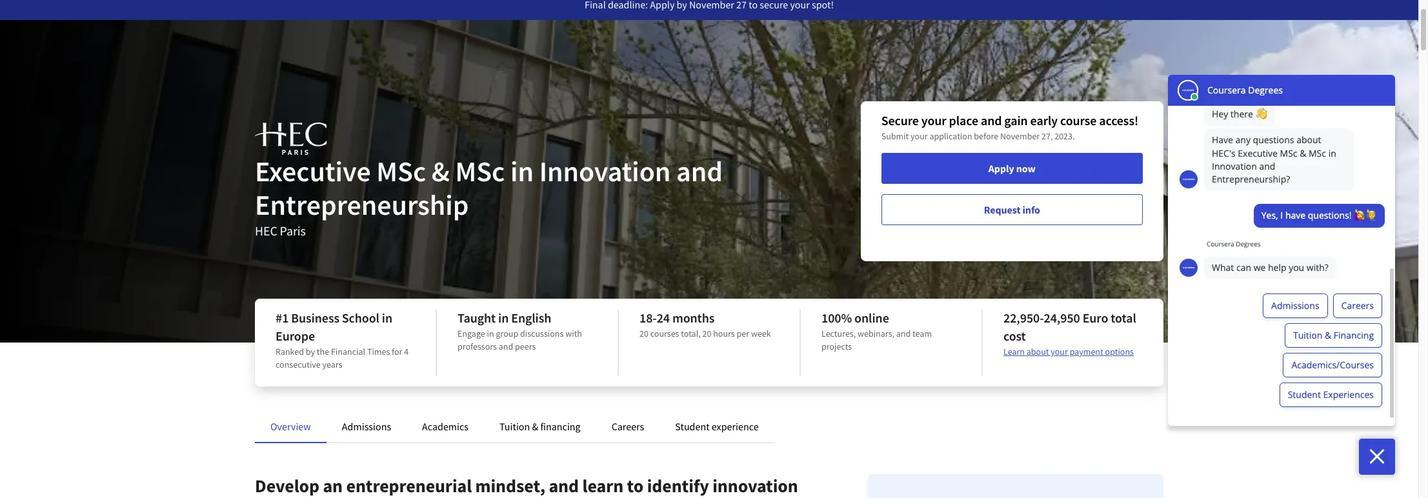 Task type: vqa. For each thing, say whether or not it's contained in the screenshot.
pinned forum post icon on the bottom of page
no



Task type: describe. For each thing, give the bounding box(es) containing it.
hec inside executive msc & msc in innovation and entrepreneurship hec paris
[[255, 223, 277, 239]]

2 msc from the left
[[456, 154, 505, 189]]

now
[[1017, 162, 1036, 175]]

financing
[[541, 420, 581, 433]]

paris inside develop an entrepreneurial mindset, and learn to identify innovation opportunities with hec paris
[[443, 498, 483, 498]]

mindset,
[[476, 475, 546, 498]]

options
[[1106, 346, 1134, 358]]

in inside executive msc & msc in innovation and entrepreneurship hec paris
[[511, 154, 534, 189]]

& inside executive msc & msc in innovation and entrepreneurship hec paris
[[432, 154, 450, 189]]

professors
[[458, 341, 497, 353]]

months
[[673, 310, 715, 326]]

executive
[[255, 154, 371, 189]]

request info button
[[882, 194, 1144, 225]]

november
[[1001, 130, 1040, 142]]

paris inside executive msc & msc in innovation and entrepreneurship hec paris
[[280, 223, 306, 239]]

learn
[[583, 475, 624, 498]]

admissions link
[[342, 420, 391, 433]]

0 vertical spatial your
[[922, 112, 947, 128]]

taught in english engage in group discussions with professors and peers
[[458, 310, 582, 353]]

2 20 from the left
[[703, 328, 712, 340]]

innovation
[[713, 475, 799, 498]]

apply now button
[[882, 153, 1144, 184]]

place
[[950, 112, 979, 128]]

and inside the "100% online lectures, webinars, and team projects"
[[897, 328, 911, 340]]

in inside #1 business school in europe ranked by the financial times for 4 consecutive years
[[382, 310, 393, 326]]

academics
[[422, 420, 469, 433]]

business
[[291, 310, 340, 326]]

week
[[752, 328, 771, 340]]

develop an entrepreneurial mindset, and learn to identify innovation opportunities with hec paris
[[255, 475, 799, 498]]

lectures,
[[822, 328, 856, 340]]

1 vertical spatial your
[[911, 130, 928, 142]]

for
[[392, 346, 403, 358]]

overview
[[271, 420, 311, 433]]

tuition & financing
[[500, 420, 581, 433]]

english
[[512, 310, 552, 326]]

22,950-
[[1004, 310, 1044, 326]]

ranked
[[276, 346, 304, 358]]

times
[[367, 346, 390, 358]]

secure your place and gain early course access! submit your application before november 27, 2023.
[[882, 112, 1139, 142]]

euro
[[1083, 310, 1109, 326]]

develop
[[255, 475, 320, 498]]

tuition & financing link
[[500, 420, 581, 433]]

academics link
[[422, 420, 469, 433]]

about
[[1027, 346, 1050, 358]]

tuition
[[500, 420, 530, 433]]

gain
[[1005, 112, 1028, 128]]

27,
[[1042, 130, 1053, 142]]

innovation
[[540, 154, 671, 189]]

24
[[657, 310, 670, 326]]

learn
[[1004, 346, 1025, 358]]

4
[[404, 346, 409, 358]]

team
[[913, 328, 932, 340]]

overview link
[[271, 420, 311, 433]]

learn about your payment options link
[[1004, 346, 1134, 358]]

100% online lectures, webinars, and team projects
[[822, 310, 932, 353]]

discussions
[[520, 328, 564, 340]]

hours
[[714, 328, 735, 340]]

and inside develop an entrepreneurial mindset, and learn to identify innovation opportunities with hec paris
[[549, 475, 579, 498]]

submit
[[882, 130, 909, 142]]

#1
[[276, 310, 289, 326]]

to
[[627, 475, 644, 498]]

info
[[1023, 203, 1041, 216]]

100%
[[822, 310, 852, 326]]

total,
[[681, 328, 701, 340]]

online
[[855, 310, 890, 326]]



Task type: locate. For each thing, give the bounding box(es) containing it.
22,950-24,950 euro total cost learn about your payment options
[[1004, 310, 1137, 358]]

20 right total,
[[703, 328, 712, 340]]

1 vertical spatial hec
[[407, 498, 440, 498]]

0 vertical spatial &
[[432, 154, 450, 189]]

with
[[566, 328, 582, 340], [368, 498, 404, 498]]

18-
[[640, 310, 657, 326]]

school
[[342, 310, 380, 326]]

group
[[496, 328, 519, 340]]

1 horizontal spatial msc
[[456, 154, 505, 189]]

0 horizontal spatial with
[[368, 498, 404, 498]]

your
[[922, 112, 947, 128], [911, 130, 928, 142], [1051, 346, 1069, 358]]

your up the application
[[922, 112, 947, 128]]

by
[[306, 346, 315, 358]]

1 horizontal spatial &
[[532, 420, 539, 433]]

total
[[1111, 310, 1137, 326]]

20 down 18-
[[640, 328, 649, 340]]

webinars,
[[858, 328, 895, 340]]

1 horizontal spatial with
[[566, 328, 582, 340]]

course
[[1061, 112, 1097, 128]]

1 horizontal spatial paris
[[443, 498, 483, 498]]

paris
[[280, 223, 306, 239], [443, 498, 483, 498]]

0 vertical spatial hec
[[255, 223, 277, 239]]

secure
[[882, 112, 919, 128]]

hec
[[255, 223, 277, 239], [407, 498, 440, 498]]

before
[[975, 130, 999, 142]]

0 vertical spatial paris
[[280, 223, 306, 239]]

1 20 from the left
[[640, 328, 649, 340]]

#1 business school in europe ranked by the financial times for 4 consecutive years
[[276, 310, 409, 371]]

an
[[323, 475, 343, 498]]

1 horizontal spatial 20
[[703, 328, 712, 340]]

executive msc & msc in innovation and entrepreneurship hec paris
[[255, 154, 723, 239]]

your right submit
[[911, 130, 928, 142]]

peers
[[515, 341, 536, 353]]

1 vertical spatial paris
[[443, 498, 483, 498]]

student experience link
[[676, 420, 759, 433]]

2 vertical spatial your
[[1051, 346, 1069, 358]]

consecutive
[[276, 359, 321, 371]]

0 horizontal spatial hec
[[255, 223, 277, 239]]

0 horizontal spatial paris
[[280, 223, 306, 239]]

request info
[[985, 203, 1041, 216]]

entrepreneurial
[[346, 475, 472, 498]]

in
[[511, 154, 534, 189], [382, 310, 393, 326], [499, 310, 509, 326], [487, 328, 494, 340]]

apply
[[989, 162, 1015, 175]]

and inside executive msc & msc in innovation and entrepreneurship hec paris
[[677, 154, 723, 189]]

student
[[676, 420, 710, 433]]

careers
[[612, 420, 645, 433]]

and inside secure your place and gain early course access! submit your application before november 27, 2023.
[[981, 112, 1002, 128]]

courses
[[651, 328, 680, 340]]

18-24 months 20 courses total, 20 hours per week
[[640, 310, 771, 340]]

&
[[432, 154, 450, 189], [532, 420, 539, 433]]

with inside develop an entrepreneurial mindset, and learn to identify innovation opportunities with hec paris
[[368, 498, 404, 498]]

years
[[323, 359, 343, 371]]

opportunities
[[255, 498, 364, 498]]

application
[[930, 130, 973, 142]]

msc
[[377, 154, 426, 189], [456, 154, 505, 189]]

careers link
[[612, 420, 645, 433]]

hec inside develop an entrepreneurial mindset, and learn to identify innovation opportunities with hec paris
[[407, 498, 440, 498]]

early
[[1031, 112, 1058, 128]]

1 horizontal spatial hec
[[407, 498, 440, 498]]

identify
[[647, 475, 709, 498]]

1 vertical spatial &
[[532, 420, 539, 433]]

and inside taught in english engage in group discussions with professors and peers
[[499, 341, 514, 353]]

admissions
[[342, 420, 391, 433]]

cost
[[1004, 328, 1026, 344]]

experience
[[712, 420, 759, 433]]

europe
[[276, 328, 315, 344]]

projects
[[822, 341, 852, 353]]

with right an
[[368, 498, 404, 498]]

engage
[[458, 328, 485, 340]]

hec paris logo image
[[255, 123, 327, 155]]

request
[[985, 203, 1021, 216]]

access!
[[1100, 112, 1139, 128]]

the
[[317, 346, 329, 358]]

with right discussions
[[566, 328, 582, 340]]

24,950
[[1044, 310, 1081, 326]]

2023.
[[1055, 130, 1075, 142]]

1 vertical spatial with
[[368, 498, 404, 498]]

with inside taught in english engage in group discussions with professors and peers
[[566, 328, 582, 340]]

entrepreneurship
[[255, 187, 469, 223]]

your inside 22,950-24,950 euro total cost learn about your payment options
[[1051, 346, 1069, 358]]

your right about
[[1051, 346, 1069, 358]]

and
[[981, 112, 1002, 128], [677, 154, 723, 189], [897, 328, 911, 340], [499, 341, 514, 353], [549, 475, 579, 498]]

0 horizontal spatial msc
[[377, 154, 426, 189]]

payment
[[1070, 346, 1104, 358]]

0 horizontal spatial 20
[[640, 328, 649, 340]]

taught
[[458, 310, 496, 326]]

20
[[640, 328, 649, 340], [703, 328, 712, 340]]

apply now
[[989, 162, 1036, 175]]

student experience
[[676, 420, 759, 433]]

0 horizontal spatial &
[[432, 154, 450, 189]]

financial
[[331, 346, 366, 358]]

1 msc from the left
[[377, 154, 426, 189]]

0 vertical spatial with
[[566, 328, 582, 340]]

per
[[737, 328, 750, 340]]



